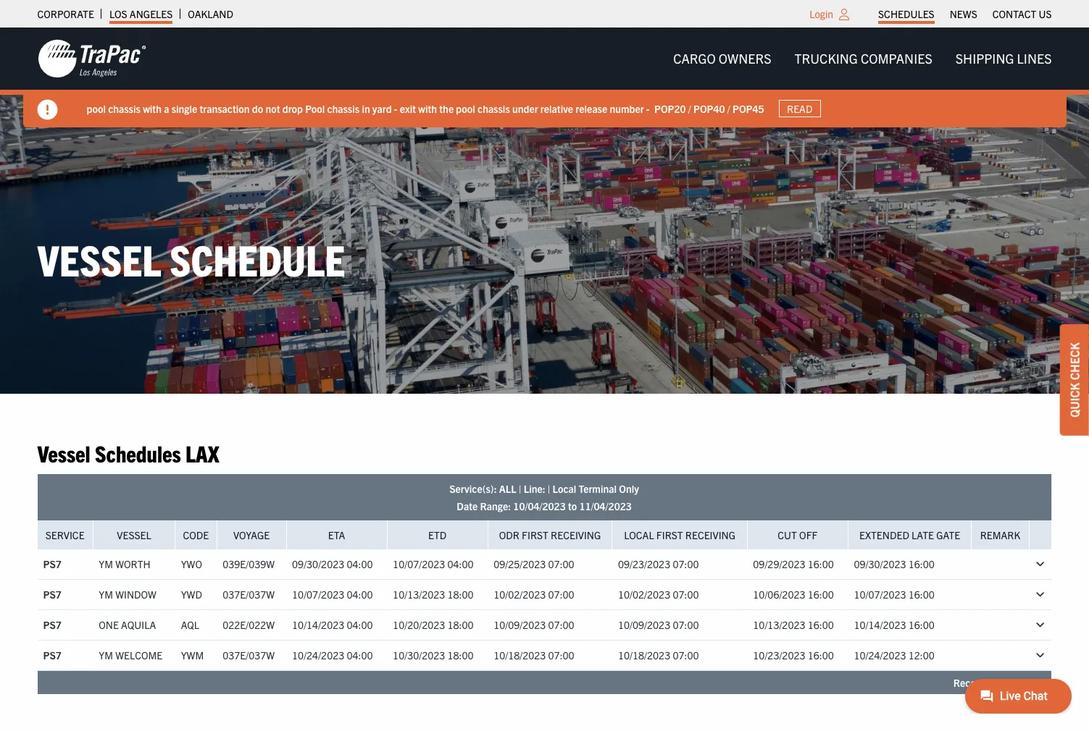 Task type: describe. For each thing, give the bounding box(es) containing it.
relative
[[541, 102, 573, 115]]

09/25/2023
[[494, 558, 546, 571]]

gate
[[937, 529, 961, 542]]

schedules inside menu bar
[[878, 7, 935, 20]]

vessel for vessel schedule
[[37, 232, 161, 285]]

pool chassis with a single transaction  do not drop pool chassis in yard -  exit with the pool chassis under relative release number -  pop20 / pop40 / pop45
[[87, 102, 764, 115]]

first for local
[[657, 529, 683, 542]]

pop45
[[733, 102, 764, 115]]

service(s): all | line: | local terminal only date range: 10/04/2023 to 11/04/2023
[[449, 483, 639, 513]]

line:
[[524, 483, 545, 496]]

vessel for vessel schedules lax
[[37, 439, 90, 467]]

corporate
[[37, 7, 94, 20]]

banner containing cargo owners
[[0, 28, 1089, 128]]

10/13/2023 for 10/13/2023 16:00
[[753, 619, 806, 632]]

extended
[[860, 529, 909, 542]]

09/25/2023 07:00
[[494, 558, 574, 571]]

10/23/2023 16:00
[[753, 650, 834, 663]]

odr first receiving
[[499, 529, 601, 542]]

number
[[610, 102, 644, 115]]

2 10/09/2023 from the left
[[618, 619, 671, 632]]

1 horizontal spatial 10/07/2023
[[393, 558, 445, 571]]

10/04/2023
[[513, 500, 566, 513]]

ym welcome
[[99, 650, 163, 663]]

in
[[362, 102, 370, 115]]

1 vertical spatial local
[[624, 529, 654, 542]]

pop20
[[654, 102, 686, 115]]

trucking
[[795, 50, 858, 67]]

date
[[457, 500, 478, 513]]

04:00 up 10/13/2023 18:00
[[448, 558, 474, 571]]

do
[[252, 102, 263, 115]]

los angeles
[[109, 7, 173, 20]]

news link
[[950, 4, 977, 24]]

menu bar containing schedules
[[871, 4, 1060, 24]]

039e/039w
[[223, 558, 275, 571]]

etd
[[428, 529, 447, 542]]

09/23/2023
[[618, 558, 671, 571]]

1 chassis from the left
[[108, 102, 141, 115]]

local inside service(s): all | line: | local terminal only date range: 10/04/2023 to 11/04/2023
[[553, 483, 576, 496]]

09/29/2023
[[753, 558, 806, 571]]

oakland link
[[188, 4, 233, 24]]

09/29/2023 16:00
[[753, 558, 834, 571]]

welcome
[[115, 650, 163, 663]]

04:00 for 10/13/2023 18:00
[[347, 589, 373, 602]]

2 pool from the left
[[456, 102, 475, 115]]

04:00 for 10/30/2023 18:00
[[347, 650, 373, 663]]

10/24/2023 for 10/24/2023 12:00
[[854, 650, 906, 663]]

10/06/2023
[[753, 589, 806, 602]]

10/14/2023 16:00
[[854, 619, 935, 632]]

09/30/2023 for 09/30/2023 16:00
[[854, 558, 906, 571]]

contact us
[[993, 7, 1052, 20]]

cargo owners link
[[662, 44, 783, 73]]

us
[[1039, 7, 1052, 20]]

10/13/2023 for 10/13/2023 18:00
[[393, 589, 445, 602]]

cut
[[778, 529, 797, 542]]

0 horizontal spatial schedules
[[95, 439, 181, 467]]

2 - from the left
[[646, 102, 650, 115]]

los angeles link
[[109, 4, 173, 24]]

service
[[45, 529, 85, 542]]

10/20/2023
[[393, 619, 445, 632]]

:
[[1038, 677, 1041, 690]]

schedule
[[170, 232, 345, 285]]

18:00 for 10/30/2023 18:00
[[448, 650, 474, 663]]

ym worth
[[99, 558, 150, 571]]

lax
[[186, 439, 219, 467]]

cargo owners
[[673, 50, 772, 67]]

12:00
[[909, 650, 935, 663]]

read
[[787, 102, 813, 115]]

022e/022w
[[223, 619, 275, 632]]

10/24/2023 for 10/24/2023 04:00
[[292, 650, 344, 663]]

a
[[164, 102, 169, 115]]

odr
[[499, 529, 520, 542]]

one
[[99, 619, 119, 632]]

not
[[266, 102, 280, 115]]

10/24/2023 04:00
[[292, 650, 373, 663]]

1 horizontal spatial 10/07/2023 04:00
[[393, 558, 474, 571]]

cargo
[[673, 50, 716, 67]]

quick check
[[1068, 343, 1082, 418]]

schedules link
[[878, 4, 935, 24]]

release
[[576, 102, 608, 115]]

2 10/18/2023 07:00 from the left
[[618, 650, 699, 663]]

1 pool from the left
[[87, 102, 106, 115]]

aquila
[[121, 619, 156, 632]]

16:00 for 09/30/2023 16:00
[[909, 558, 935, 571]]

2 vertical spatial vessel
[[117, 529, 151, 542]]

2 with from the left
[[418, 102, 437, 115]]

shipping
[[956, 50, 1014, 67]]

the
[[439, 102, 454, 115]]

10/23/2023
[[753, 650, 806, 663]]

check
[[1068, 343, 1082, 381]]

exit
[[400, 102, 416, 115]]

ps7 for ym window
[[43, 589, 61, 602]]

10/14/2023 for 10/14/2023 04:00
[[292, 619, 344, 632]]

under
[[512, 102, 538, 115]]

2 | from the left
[[548, 483, 550, 496]]

code
[[183, 529, 209, 542]]

10/13/2023 18:00
[[393, 589, 474, 602]]

ps7 for ym worth
[[43, 558, 61, 571]]

16:00 for 09/29/2023 16:00
[[808, 558, 834, 571]]

companies
[[861, 50, 933, 67]]

10/13/2023 16:00
[[753, 619, 834, 632]]

quick
[[1068, 383, 1082, 418]]

16:00 for 10/14/2023 16:00
[[909, 619, 935, 632]]

1 10/09/2023 07:00 from the left
[[494, 619, 574, 632]]

0 horizontal spatial 10/07/2023
[[292, 589, 344, 602]]

037e/037w for 10/24/2023 04:00
[[223, 650, 275, 663]]

trucking companies link
[[783, 44, 944, 73]]

09/23/2023 07:00
[[618, 558, 699, 571]]

lines
[[1017, 50, 1052, 67]]

local first receiving
[[624, 529, 736, 542]]

yard
[[372, 102, 392, 115]]

shipping lines
[[956, 50, 1052, 67]]

10/07/2023 16:00
[[854, 589, 935, 602]]

ps7 for ym welcome
[[43, 650, 61, 663]]

04:00 for 10/07/2023 04:00
[[347, 558, 373, 571]]

voyage
[[233, 529, 270, 542]]



Task type: vqa. For each thing, say whether or not it's contained in the screenshot.


Task type: locate. For each thing, give the bounding box(es) containing it.
1 ym from the top
[[99, 558, 113, 571]]

1 vertical spatial 10/07/2023 04:00
[[292, 589, 373, 602]]

first up '09/23/2023 07:00'
[[657, 529, 683, 542]]

10/07/2023 down 09/30/2023 16:00
[[854, 589, 906, 602]]

with left the
[[418, 102, 437, 115]]

09/30/2023 for 09/30/2023 04:00
[[292, 558, 344, 571]]

10/18/2023 07:00
[[494, 650, 574, 663], [618, 650, 699, 663]]

1 10/14/2023 from the left
[[292, 619, 344, 632]]

4
[[1043, 677, 1049, 690]]

11/04/2023
[[579, 500, 632, 513]]

0 horizontal spatial chassis
[[108, 102, 141, 115]]

0 vertical spatial 037e/037w
[[223, 589, 275, 602]]

records
[[954, 677, 990, 690]]

los
[[109, 7, 127, 20]]

10/07/2023
[[393, 558, 445, 571], [292, 589, 344, 602], [854, 589, 906, 602]]

worth
[[115, 558, 150, 571]]

1 vertical spatial vessel
[[37, 439, 90, 467]]

10/02/2023 07:00
[[494, 589, 574, 602], [618, 589, 699, 602]]

1 vertical spatial menu bar
[[662, 44, 1064, 73]]

1 10/02/2023 from the left
[[494, 589, 546, 602]]

schedules up companies
[[878, 7, 935, 20]]

10/14/2023 04:00
[[292, 619, 373, 632]]

1 horizontal spatial |
[[548, 483, 550, 496]]

angeles
[[130, 7, 173, 20]]

18:00 for 10/13/2023 18:00
[[448, 589, 474, 602]]

- left exit
[[394, 102, 398, 115]]

10/02/2023
[[494, 589, 546, 602], [618, 589, 671, 602]]

1 receiving from the left
[[551, 529, 601, 542]]

10/07/2023 up 10/13/2023 18:00
[[393, 558, 445, 571]]

2 037e/037w from the top
[[223, 650, 275, 663]]

chassis left the under
[[478, 102, 510, 115]]

corporate link
[[37, 4, 94, 24]]

04:00
[[347, 558, 373, 571], [448, 558, 474, 571], [347, 589, 373, 602], [347, 619, 373, 632], [347, 650, 373, 663]]

contact us link
[[993, 4, 1052, 24]]

0 horizontal spatial 10/02/2023 07:00
[[494, 589, 574, 602]]

0 horizontal spatial with
[[143, 102, 162, 115]]

2 / from the left
[[727, 102, 730, 115]]

news
[[950, 7, 977, 20]]

1 horizontal spatial local
[[624, 529, 654, 542]]

one aquila
[[99, 619, 156, 632]]

vessel schedule
[[37, 232, 345, 285]]

contact
[[993, 7, 1037, 20]]

0 vertical spatial 10/13/2023
[[393, 589, 445, 602]]

range:
[[480, 500, 511, 513]]

16:00 for 10/13/2023 16:00
[[808, 619, 834, 632]]

10/09/2023 07:00
[[494, 619, 574, 632], [618, 619, 699, 632]]

2 ps7 from the top
[[43, 589, 61, 602]]

0 horizontal spatial 10/24/2023
[[292, 650, 344, 663]]

1 10/09/2023 from the left
[[494, 619, 546, 632]]

0 horizontal spatial 10/13/2023
[[393, 589, 445, 602]]

1 10/24/2023 from the left
[[292, 650, 344, 663]]

2 10/09/2023 07:00 from the left
[[618, 619, 699, 632]]

2 ym from the top
[[99, 589, 113, 602]]

10/13/2023 up 10/23/2023
[[753, 619, 806, 632]]

owners
[[719, 50, 772, 67]]

trucking companies
[[795, 50, 933, 67]]

18:00 down '10/20/2023 18:00'
[[448, 650, 474, 663]]

1 horizontal spatial schedules
[[878, 7, 935, 20]]

04:00 down 10/14/2023 04:00
[[347, 650, 373, 663]]

2 10/02/2023 07:00 from the left
[[618, 589, 699, 602]]

1 vertical spatial 037e/037w
[[223, 650, 275, 663]]

0 horizontal spatial |
[[519, 483, 521, 496]]

off
[[799, 529, 818, 542]]

10/18/2023
[[494, 650, 546, 663], [618, 650, 671, 663]]

10/09/2023 07:00 down '09/23/2023 07:00'
[[618, 619, 699, 632]]

read link
[[779, 100, 821, 118]]

with left "a"
[[143, 102, 162, 115]]

los angeles image
[[37, 38, 146, 79]]

0 horizontal spatial local
[[553, 483, 576, 496]]

/
[[688, 102, 691, 115], [727, 102, 730, 115]]

ym window
[[99, 589, 156, 602]]

037e/037w down 022e/022w
[[223, 650, 275, 663]]

ym left the window
[[99, 589, 113, 602]]

1 10/02/2023 07:00 from the left
[[494, 589, 574, 602]]

10/07/2023 04:00 down etd
[[393, 558, 474, 571]]

10/07/2023 up 10/14/2023 04:00
[[292, 589, 344, 602]]

menu bar up shipping
[[871, 4, 1060, 24]]

09/30/2023 down the extended
[[854, 558, 906, 571]]

0 horizontal spatial pool
[[87, 102, 106, 115]]

solid image
[[37, 100, 58, 120]]

037e/037w for 10/07/2023 04:00
[[223, 589, 275, 602]]

late
[[912, 529, 934, 542]]

receiving for odr first receiving
[[551, 529, 601, 542]]

0 horizontal spatial 10/18/2023
[[494, 650, 546, 663]]

1 vertical spatial schedules
[[95, 439, 181, 467]]

quick check link
[[1060, 325, 1089, 436]]

16:00 down the 10/13/2023 16:00
[[808, 650, 834, 663]]

1 10/18/2023 07:00 from the left
[[494, 650, 574, 663]]

window
[[115, 589, 156, 602]]

3 ym from the top
[[99, 650, 113, 663]]

ps7 for one aquila
[[43, 619, 61, 632]]

0 horizontal spatial 10/18/2023 07:00
[[494, 650, 574, 663]]

16:00 down '09/29/2023 16:00'
[[808, 589, 834, 602]]

1 horizontal spatial 10/02/2023
[[618, 589, 671, 602]]

04:00 up 10/14/2023 04:00
[[347, 558, 373, 571]]

1 horizontal spatial 10/02/2023 07:00
[[618, 589, 699, 602]]

0 horizontal spatial 09/30/2023
[[292, 558, 344, 571]]

- right number
[[646, 102, 650, 115]]

16:00 for 10/07/2023 16:00
[[909, 589, 935, 602]]

extended late gate
[[860, 529, 961, 542]]

10/24/2023 down 10/14/2023 04:00
[[292, 650, 344, 663]]

1 037e/037w from the top
[[223, 589, 275, 602]]

only
[[619, 483, 639, 496]]

2 10/18/2023 from the left
[[618, 650, 671, 663]]

3 ps7 from the top
[[43, 619, 61, 632]]

10/07/2023 04:00 up 10/14/2023 04:00
[[292, 589, 373, 602]]

1 10/18/2023 from the left
[[494, 650, 546, 663]]

chassis left in
[[327, 102, 360, 115]]

pool
[[305, 102, 325, 115]]

4 ps7 from the top
[[43, 650, 61, 663]]

2 horizontal spatial 10/07/2023
[[854, 589, 906, 602]]

pool right the
[[456, 102, 475, 115]]

| right all
[[519, 483, 521, 496]]

10/24/2023 down 10/14/2023 16:00
[[854, 650, 906, 663]]

1 first from the left
[[522, 529, 549, 542]]

1 vertical spatial ym
[[99, 589, 113, 602]]

chassis
[[108, 102, 141, 115], [327, 102, 360, 115], [478, 102, 510, 115]]

18:00 for 10/20/2023 18:00
[[448, 619, 474, 632]]

2 10/14/2023 from the left
[[854, 619, 906, 632]]

cut off
[[778, 529, 818, 542]]

1 / from the left
[[688, 102, 691, 115]]

0 horizontal spatial 10/09/2023 07:00
[[494, 619, 574, 632]]

10/09/2023
[[494, 619, 546, 632], [618, 619, 671, 632]]

| right line:
[[548, 483, 550, 496]]

16:00 for 10/23/2023 16:00
[[808, 650, 834, 663]]

1 horizontal spatial 10/24/2023
[[854, 650, 906, 663]]

1 horizontal spatial 10/13/2023
[[753, 619, 806, 632]]

1 horizontal spatial 10/18/2023
[[618, 650, 671, 663]]

ym down one
[[99, 650, 113, 663]]

1 | from the left
[[519, 483, 521, 496]]

vessel
[[37, 232, 161, 285], [37, 439, 90, 467], [117, 529, 151, 542]]

0 horizontal spatial 10/02/2023
[[494, 589, 546, 602]]

1 horizontal spatial receiving
[[685, 529, 736, 542]]

1 horizontal spatial 10/14/2023
[[854, 619, 906, 632]]

pop40
[[694, 102, 725, 115]]

ywm
[[181, 650, 204, 663]]

oakland
[[188, 7, 233, 20]]

10/09/2023 07:00 down 09/25/2023 07:00
[[494, 619, 574, 632]]

1 horizontal spatial /
[[727, 102, 730, 115]]

10/09/2023 down the "09/25/2023"
[[494, 619, 546, 632]]

1 horizontal spatial with
[[418, 102, 437, 115]]

16:00
[[808, 558, 834, 571], [909, 558, 935, 571], [808, 589, 834, 602], [909, 589, 935, 602], [808, 619, 834, 632], [909, 619, 935, 632], [808, 650, 834, 663]]

1 18:00 from the top
[[448, 589, 474, 602]]

16:00 for 10/06/2023 16:00
[[808, 589, 834, 602]]

1 - from the left
[[394, 102, 398, 115]]

1 horizontal spatial 10/09/2023 07:00
[[618, 619, 699, 632]]

10/09/2023 down 09/23/2023
[[618, 619, 671, 632]]

local up to
[[553, 483, 576, 496]]

1 horizontal spatial 09/30/2023
[[854, 558, 906, 571]]

1 horizontal spatial chassis
[[327, 102, 360, 115]]

09/30/2023 04:00
[[292, 558, 373, 571]]

2 first from the left
[[657, 529, 683, 542]]

ym for ym worth
[[99, 558, 113, 571]]

1 horizontal spatial pool
[[456, 102, 475, 115]]

2 09/30/2023 from the left
[[854, 558, 906, 571]]

with
[[143, 102, 162, 115], [418, 102, 437, 115]]

ym for ym welcome
[[99, 650, 113, 663]]

10/14/2023
[[292, 619, 344, 632], [854, 619, 906, 632]]

0 horizontal spatial receiving
[[551, 529, 601, 542]]

/ left the pop45
[[727, 102, 730, 115]]

aql
[[181, 619, 199, 632]]

shipping lines link
[[944, 44, 1064, 73]]

10/14/2023 up 10/24/2023 04:00
[[292, 619, 344, 632]]

0 horizontal spatial first
[[522, 529, 549, 542]]

2 receiving from the left
[[685, 529, 736, 542]]

10/24/2023
[[292, 650, 344, 663], [854, 650, 906, 663]]

local up 09/23/2023
[[624, 529, 654, 542]]

1 horizontal spatial 10/18/2023 07:00
[[618, 650, 699, 663]]

09/30/2023 down eta
[[292, 558, 344, 571]]

0 vertical spatial schedules
[[878, 7, 935, 20]]

1 vertical spatial 10/13/2023
[[753, 619, 806, 632]]

0 vertical spatial 10/07/2023 04:00
[[393, 558, 474, 571]]

18:00
[[448, 589, 474, 602], [448, 619, 474, 632], [448, 650, 474, 663]]

receiving for local first receiving
[[685, 529, 736, 542]]

10/02/2023 down 09/23/2023
[[618, 589, 671, 602]]

terminal
[[579, 483, 617, 496]]

18:00 up 10/30/2023 18:00
[[448, 619, 474, 632]]

light image
[[839, 9, 849, 20]]

0 vertical spatial vessel
[[37, 232, 161, 285]]

16:00 down off
[[808, 558, 834, 571]]

receiving down to
[[551, 529, 601, 542]]

2 horizontal spatial chassis
[[478, 102, 510, 115]]

remark
[[980, 529, 1021, 542]]

1 09/30/2023 from the left
[[292, 558, 344, 571]]

0 horizontal spatial -
[[394, 102, 398, 115]]

schedules
[[878, 7, 935, 20], [95, 439, 181, 467]]

vessel schedules lax
[[37, 439, 219, 467]]

chassis left "a"
[[108, 102, 141, 115]]

0 vertical spatial 18:00
[[448, 589, 474, 602]]

1 horizontal spatial -
[[646, 102, 650, 115]]

04:00 up 10/24/2023 04:00
[[347, 619, 373, 632]]

10/02/2023 down the "09/25/2023"
[[494, 589, 546, 602]]

3 chassis from the left
[[478, 102, 510, 115]]

10/02/2023 07:00 down 09/25/2023 07:00
[[494, 589, 574, 602]]

ps7
[[43, 558, 61, 571], [43, 589, 61, 602], [43, 619, 61, 632], [43, 650, 61, 663]]

04:00 for 10/20/2023 18:00
[[347, 619, 373, 632]]

10/14/2023 up 10/24/2023 12:00
[[854, 619, 906, 632]]

ym left worth
[[99, 558, 113, 571]]

service(s):
[[449, 483, 497, 496]]

/ left pop40
[[688, 102, 691, 115]]

0 vertical spatial ym
[[99, 558, 113, 571]]

transaction
[[200, 102, 250, 115]]

2 18:00 from the top
[[448, 619, 474, 632]]

menu bar
[[871, 4, 1060, 24], [662, 44, 1064, 73]]

0 horizontal spatial 10/07/2023 04:00
[[292, 589, 373, 602]]

banner
[[0, 28, 1089, 128]]

1 with from the left
[[143, 102, 162, 115]]

16:00 down late
[[909, 558, 935, 571]]

2 10/02/2023 from the left
[[618, 589, 671, 602]]

all
[[499, 483, 517, 496]]

0 horizontal spatial 10/09/2023
[[494, 619, 546, 632]]

1 horizontal spatial 10/09/2023
[[618, 619, 671, 632]]

ywo
[[181, 558, 202, 571]]

09/30/2023
[[292, 558, 344, 571], [854, 558, 906, 571]]

0 vertical spatial menu bar
[[871, 4, 1060, 24]]

10/30/2023 18:00
[[393, 650, 474, 663]]

1 horizontal spatial first
[[657, 529, 683, 542]]

10/20/2023 18:00
[[393, 619, 474, 632]]

1 ps7 from the top
[[43, 558, 61, 571]]

10/13/2023 up 10/20/2023 at the bottom left
[[393, 589, 445, 602]]

16:00 up 12:00 on the right bottom of the page
[[909, 619, 935, 632]]

2 vertical spatial 18:00
[[448, 650, 474, 663]]

16:00 up the 10/23/2023 16:00
[[808, 619, 834, 632]]

18:00 up '10/20/2023 18:00'
[[448, 589, 474, 602]]

ym for ym window
[[99, 589, 113, 602]]

3 18:00 from the top
[[448, 650, 474, 663]]

16:00 down 09/30/2023 16:00
[[909, 589, 935, 602]]

2 10/24/2023 from the left
[[854, 650, 906, 663]]

1 vertical spatial 18:00
[[448, 619, 474, 632]]

2 chassis from the left
[[327, 102, 360, 115]]

drop
[[282, 102, 303, 115]]

|
[[519, 483, 521, 496], [548, 483, 550, 496]]

receiving up '09/23/2023 07:00'
[[685, 529, 736, 542]]

pool
[[87, 102, 106, 115], [456, 102, 475, 115]]

to
[[568, 500, 577, 513]]

login
[[810, 7, 833, 20]]

04:00 down 09/30/2023 04:00 at the bottom left of the page
[[347, 589, 373, 602]]

10/02/2023 07:00 down '09/23/2023 07:00'
[[618, 589, 699, 602]]

037e/037w down 039e/039w
[[223, 589, 275, 602]]

0 vertical spatial local
[[553, 483, 576, 496]]

0 horizontal spatial /
[[688, 102, 691, 115]]

10/14/2023 for 10/14/2023 16:00
[[854, 619, 906, 632]]

first for odr
[[522, 529, 549, 542]]

pool right the solid image
[[87, 102, 106, 115]]

-
[[394, 102, 398, 115], [646, 102, 650, 115]]

menu bar down the light icon
[[662, 44, 1064, 73]]

first right odr
[[522, 529, 549, 542]]

2 vertical spatial ym
[[99, 650, 113, 663]]

menu bar containing cargo owners
[[662, 44, 1064, 73]]

0 horizontal spatial 10/14/2023
[[292, 619, 344, 632]]

schedules left lax
[[95, 439, 181, 467]]



